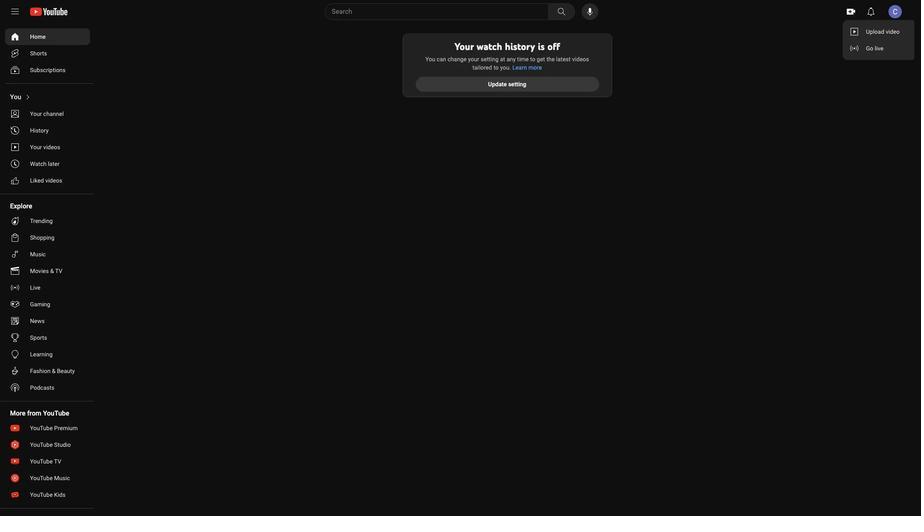 Task type: describe. For each thing, give the bounding box(es) containing it.
learn more
[[513, 64, 542, 71]]

live
[[875, 45, 884, 52]]

you for you can change your setting at any time to get the latest videos tailored to you.
[[426, 56, 436, 63]]

history
[[505, 40, 535, 53]]

1 horizontal spatial to
[[531, 56, 536, 63]]

Search text field
[[332, 6, 547, 17]]

0 vertical spatial music
[[30, 251, 46, 258]]

setting inside you can change your setting at any time to get the latest videos tailored to you.
[[481, 56, 499, 63]]

you can change your setting at any time to get the latest videos tailored to you.
[[426, 56, 590, 71]]

update setting
[[489, 81, 527, 88]]

youtube studio
[[30, 442, 71, 449]]

videos for liked videos
[[45, 177, 62, 184]]

your for your videos
[[30, 144, 42, 151]]

fashion & beauty
[[30, 368, 75, 375]]

more
[[10, 410, 26, 418]]

your channel
[[30, 111, 64, 117]]

youtube music
[[30, 475, 70, 482]]

more from youtube
[[10, 410, 69, 418]]

go live
[[867, 45, 884, 52]]

you.
[[501, 64, 511, 71]]

video
[[886, 28, 900, 35]]

learn more link
[[513, 63, 542, 72]]

youtube up youtube premium
[[43, 410, 69, 418]]

fashion
[[30, 368, 51, 375]]

learn
[[513, 64, 527, 71]]

movies
[[30, 268, 49, 275]]

youtube for tv
[[30, 459, 53, 465]]

is
[[538, 40, 545, 53]]

subscriptions
[[30, 67, 66, 73]]

live
[[30, 285, 40, 291]]

youtube for premium
[[30, 425, 53, 432]]

more
[[529, 64, 542, 71]]

& for beauty
[[52, 368, 56, 375]]

youtube premium
[[30, 425, 78, 432]]

Update setting text field
[[489, 81, 527, 88]]

youtube for kids
[[30, 492, 53, 499]]

youtube for studio
[[30, 442, 53, 449]]

later
[[48, 161, 60, 167]]

trending
[[30, 218, 53, 224]]

home
[[30, 33, 46, 40]]

kids
[[54, 492, 66, 499]]

sports
[[30, 335, 47, 341]]

from
[[27, 410, 41, 418]]

studio
[[54, 442, 71, 449]]

go
[[867, 45, 874, 52]]



Task type: locate. For each thing, give the bounding box(es) containing it.
1 horizontal spatial you
[[426, 56, 436, 63]]

trending link
[[5, 213, 90, 229], [5, 213, 90, 229]]

off
[[548, 40, 560, 53]]

change
[[448, 56, 467, 63]]

0 vertical spatial &
[[50, 268, 54, 275]]

your up watch
[[30, 144, 42, 151]]

0 vertical spatial your
[[455, 40, 474, 53]]

any
[[507, 56, 516, 63]]

videos
[[573, 56, 590, 63], [43, 144, 60, 151], [45, 177, 62, 184]]

watch
[[477, 40, 503, 53]]

music
[[30, 251, 46, 258], [54, 475, 70, 482]]

liked videos
[[30, 177, 62, 184]]

setting inside button
[[509, 81, 527, 88]]

0 vertical spatial setting
[[481, 56, 499, 63]]

news
[[30, 318, 45, 325]]

shopping link
[[5, 229, 90, 246], [5, 229, 90, 246]]

your
[[468, 56, 480, 63]]

videos up "later"
[[43, 144, 60, 151]]

youtube music link
[[5, 470, 90, 487], [5, 470, 90, 487]]

subscriptions link
[[5, 62, 90, 78], [5, 62, 90, 78]]

tv
[[55, 268, 62, 275], [54, 459, 61, 465]]

0 horizontal spatial music
[[30, 251, 46, 258]]

music up kids
[[54, 475, 70, 482]]

youtube for music
[[30, 475, 53, 482]]

get
[[537, 56, 545, 63]]

watch
[[30, 161, 46, 167]]

gaming
[[30, 301, 50, 308]]

shorts link
[[5, 45, 90, 62], [5, 45, 90, 62]]

1 vertical spatial to
[[494, 64, 499, 71]]

videos down "later"
[[45, 177, 62, 184]]

tailored
[[473, 64, 492, 71]]

&
[[50, 268, 54, 275], [52, 368, 56, 375]]

latest
[[557, 56, 571, 63]]

1 vertical spatial tv
[[54, 459, 61, 465]]

live link
[[5, 280, 90, 296], [5, 280, 90, 296]]

your for your channel
[[30, 111, 42, 117]]

your for your watch history is off
[[455, 40, 474, 53]]

youtube up youtube music
[[30, 459, 53, 465]]

update
[[489, 81, 507, 88]]

sports link
[[5, 330, 90, 346], [5, 330, 90, 346]]

music up movies
[[30, 251, 46, 258]]

your channel link
[[5, 106, 90, 122], [5, 106, 90, 122]]

podcasts
[[30, 385, 54, 391]]

youtube kids link
[[5, 487, 90, 504], [5, 487, 90, 504]]

0 vertical spatial to
[[531, 56, 536, 63]]

to left you.
[[494, 64, 499, 71]]

& right movies
[[50, 268, 54, 275]]

learning link
[[5, 346, 90, 363], [5, 346, 90, 363]]

0 vertical spatial you
[[426, 56, 436, 63]]

the
[[547, 56, 555, 63]]

youtube kids
[[30, 492, 66, 499]]

you for you
[[10, 93, 21, 101]]

1 vertical spatial you
[[10, 93, 21, 101]]

2 vertical spatial videos
[[45, 177, 62, 184]]

None search field
[[310, 3, 577, 20]]

youtube up youtube tv
[[30, 442, 53, 449]]

movies & tv
[[30, 268, 62, 275]]

youtube tv
[[30, 459, 61, 465]]

liked
[[30, 177, 44, 184]]

explore
[[10, 202, 32, 210]]

youtube down more from youtube
[[30, 425, 53, 432]]

shorts
[[30, 50, 47, 57]]

avatar image image
[[889, 5, 903, 18]]

& left beauty
[[52, 368, 56, 375]]

& for tv
[[50, 268, 54, 275]]

you inside you can change your setting at any time to get the latest videos tailored to you.
[[426, 56, 436, 63]]

music link
[[5, 246, 90, 263], [5, 246, 90, 263]]

news link
[[5, 313, 90, 330], [5, 313, 90, 330]]

videos right 'latest'
[[573, 56, 590, 63]]

channel
[[43, 111, 64, 117]]

learning
[[30, 351, 53, 358]]

tv down studio
[[54, 459, 61, 465]]

watch later
[[30, 161, 60, 167]]

liked videos link
[[5, 172, 90, 189], [5, 172, 90, 189]]

upload video
[[867, 28, 900, 35]]

your watch history is off
[[455, 40, 560, 53]]

fashion & beauty link
[[5, 363, 90, 380], [5, 363, 90, 380]]

update setting button
[[416, 77, 599, 92]]

1 vertical spatial videos
[[43, 144, 60, 151]]

premium
[[54, 425, 78, 432]]

home link
[[5, 28, 90, 45], [5, 28, 90, 45]]

youtube left kids
[[30, 492, 53, 499]]

0 horizontal spatial to
[[494, 64, 499, 71]]

to left get
[[531, 56, 536, 63]]

podcasts link
[[5, 380, 90, 396], [5, 380, 90, 396]]

time
[[518, 56, 529, 63]]

go live link
[[843, 40, 917, 57], [843, 40, 917, 57]]

beauty
[[57, 368, 75, 375]]

0 vertical spatial videos
[[573, 56, 590, 63]]

setting up 'tailored'
[[481, 56, 499, 63]]

you link
[[5, 89, 90, 106], [5, 89, 90, 106]]

upload
[[867, 28, 885, 35]]

0 horizontal spatial you
[[10, 93, 21, 101]]

videos for your videos
[[43, 144, 60, 151]]

you
[[426, 56, 436, 63], [10, 93, 21, 101]]

1 horizontal spatial setting
[[509, 81, 527, 88]]

gaming link
[[5, 296, 90, 313], [5, 296, 90, 313]]

can
[[437, 56, 446, 63]]

2 vertical spatial your
[[30, 144, 42, 151]]

1 vertical spatial setting
[[509, 81, 527, 88]]

your up history
[[30, 111, 42, 117]]

at
[[500, 56, 506, 63]]

tv right movies
[[55, 268, 62, 275]]

1 vertical spatial your
[[30, 111, 42, 117]]

0 vertical spatial tv
[[55, 268, 62, 275]]

youtube
[[43, 410, 69, 418], [30, 425, 53, 432], [30, 442, 53, 449], [30, 459, 53, 465], [30, 475, 53, 482], [30, 492, 53, 499]]

youtube tv link
[[5, 454, 90, 470], [5, 454, 90, 470]]

0 horizontal spatial setting
[[481, 56, 499, 63]]

setting
[[481, 56, 499, 63], [509, 81, 527, 88]]

youtube down youtube tv
[[30, 475, 53, 482]]

to
[[531, 56, 536, 63], [494, 64, 499, 71]]

shopping
[[30, 235, 55, 241]]

your videos
[[30, 144, 60, 151]]

youtube premium link
[[5, 420, 90, 437], [5, 420, 90, 437]]

movies & tv link
[[5, 263, 90, 280], [5, 263, 90, 280]]

1 horizontal spatial music
[[54, 475, 70, 482]]

youtube studio link
[[5, 437, 90, 454], [5, 437, 90, 454]]

history
[[30, 127, 49, 134]]

1 vertical spatial &
[[52, 368, 56, 375]]

upload video link
[[843, 23, 917, 40], [843, 23, 917, 40]]

your videos link
[[5, 139, 90, 156], [5, 139, 90, 156]]

watch later link
[[5, 156, 90, 172], [5, 156, 90, 172]]

videos inside you can change your setting at any time to get the latest videos tailored to you.
[[573, 56, 590, 63]]

your up 'change'
[[455, 40, 474, 53]]

setting down learn
[[509, 81, 527, 88]]

1 vertical spatial music
[[54, 475, 70, 482]]

your
[[455, 40, 474, 53], [30, 111, 42, 117], [30, 144, 42, 151]]

history link
[[5, 122, 90, 139], [5, 122, 90, 139]]



Task type: vqa. For each thing, say whether or not it's contained in the screenshot.
&
yes



